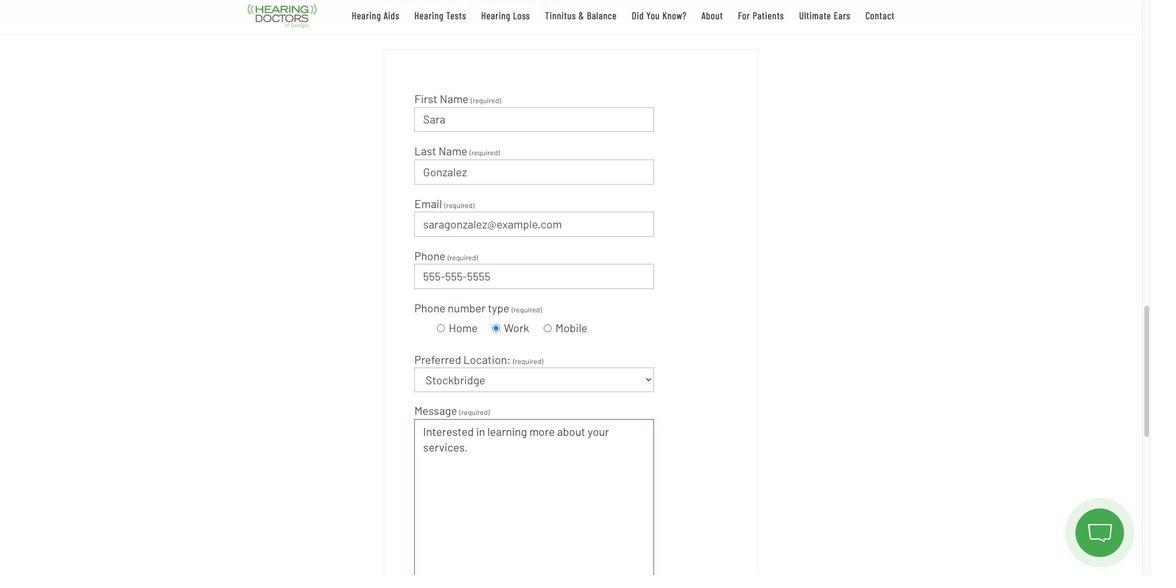 Task type: describe. For each thing, give the bounding box(es) containing it.
xxx-xxx-xxxx text field
[[415, 264, 655, 289]]

yourname@domain.com email field
[[415, 212, 655, 237]]

How can we help? text field
[[415, 419, 655, 575]]

hearing doctors of georgia image
[[247, 4, 317, 28]]



Task type: locate. For each thing, give the bounding box(es) containing it.
None radio
[[544, 325, 552, 333]]

Smith text field
[[415, 159, 655, 185]]

John text field
[[415, 107, 655, 132]]

None radio
[[437, 325, 445, 333], [492, 325, 500, 333], [437, 325, 445, 333], [492, 325, 500, 333]]



Task type: vqa. For each thing, say whether or not it's contained in the screenshot.
Live Chat Operator image
no



